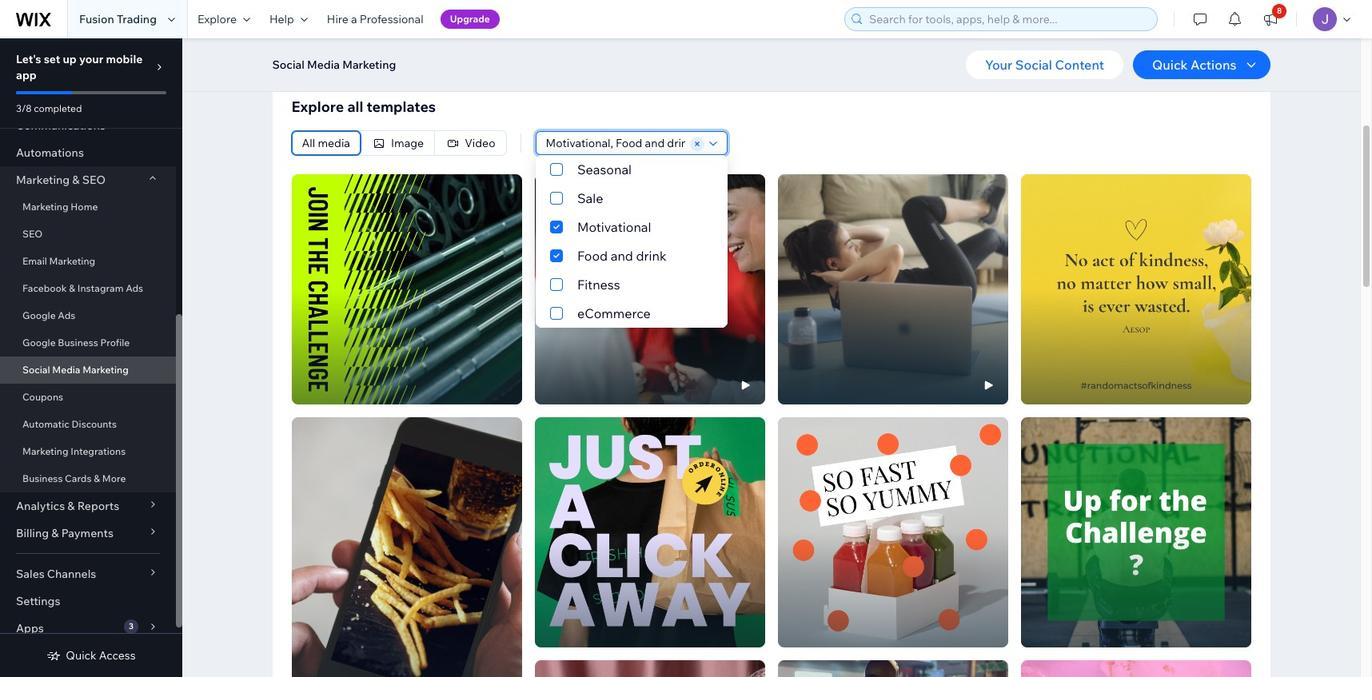 Task type: locate. For each thing, give the bounding box(es) containing it.
0 vertical spatial google
[[22, 310, 56, 322]]

social for social media marketing link
[[22, 364, 50, 376]]

let's
[[16, 52, 41, 66]]

& for instagram
[[69, 282, 75, 294]]

media inside sidebar element
[[52, 364, 80, 376]]

8
[[1278, 6, 1283, 16]]

facebook
[[22, 282, 67, 294]]

0 vertical spatial business
[[58, 337, 98, 349]]

all media
[[302, 136, 350, 150]]

explore up all media button
[[292, 98, 344, 116]]

analytics & reports button
[[0, 493, 176, 520]]

media inside button
[[307, 58, 340, 72]]

marketing home link
[[0, 194, 176, 221]]

email marketing link
[[0, 248, 176, 275]]

0 vertical spatial social media marketing
[[272, 58, 396, 72]]

1 vertical spatial seo
[[22, 228, 43, 240]]

cards
[[65, 473, 92, 485]]

0 vertical spatial seo
[[82, 173, 106, 187]]

All categories field
[[541, 132, 688, 154]]

1 horizontal spatial social
[[272, 58, 305, 72]]

quick
[[1153, 57, 1189, 73], [66, 649, 97, 663]]

& right the 'facebook'
[[69, 282, 75, 294]]

& up home
[[72, 173, 80, 187]]

& inside popup button
[[51, 526, 59, 541]]

ecommerce
[[577, 306, 651, 322]]

seo
[[82, 173, 106, 187], [22, 228, 43, 240]]

1 vertical spatial social media marketing
[[22, 364, 129, 376]]

social right your
[[1016, 57, 1053, 73]]

& inside popup button
[[72, 173, 80, 187]]

marketing down automatic
[[22, 446, 68, 458]]

0 horizontal spatial social media marketing
[[22, 364, 129, 376]]

quick access
[[66, 649, 136, 663]]

google business profile link
[[0, 330, 176, 357]]

0 vertical spatial explore
[[198, 12, 237, 26]]

ads right instagram
[[126, 282, 143, 294]]

8 button
[[1254, 0, 1289, 38]]

& left more
[[94, 473, 100, 485]]

google business profile
[[22, 337, 130, 349]]

marketing inside marketing & seo popup button
[[16, 173, 70, 187]]

marketing down marketing & seo
[[22, 201, 68, 213]]

ads
[[126, 282, 143, 294], [58, 310, 75, 322]]

media
[[307, 58, 340, 72], [52, 364, 80, 376]]

& right billing
[[51, 526, 59, 541]]

social media marketing down hire
[[272, 58, 396, 72]]

3
[[129, 622, 134, 632]]

facebook & instagram ads
[[22, 282, 143, 294]]

app
[[16, 68, 37, 82]]

seasonal
[[577, 162, 632, 178]]

marketing up explore all templates at the top left of page
[[343, 58, 396, 72]]

a
[[351, 12, 357, 26]]

ads up google business profile
[[58, 310, 75, 322]]

1 horizontal spatial quick
[[1153, 57, 1189, 73]]

quick actions
[[1153, 57, 1237, 73]]

business down google ads link
[[58, 337, 98, 349]]

help
[[270, 12, 294, 26]]

profile
[[100, 337, 130, 349]]

google down the 'facebook'
[[22, 310, 56, 322]]

media down hire
[[307, 58, 340, 72]]

3/8
[[16, 102, 32, 114]]

business
[[58, 337, 98, 349], [22, 473, 63, 485]]

media
[[318, 136, 350, 150]]

1 vertical spatial explore
[[292, 98, 344, 116]]

2 google from the top
[[22, 337, 56, 349]]

social up coupons
[[22, 364, 50, 376]]

social media marketing for social media marketing button
[[272, 58, 396, 72]]

google down google ads on the top left of the page
[[22, 337, 56, 349]]

0 horizontal spatial social
[[22, 364, 50, 376]]

1 vertical spatial google
[[22, 337, 56, 349]]

your social content
[[986, 57, 1105, 73]]

seo down automations link
[[82, 173, 106, 187]]

sale
[[577, 190, 603, 206]]

email
[[22, 255, 47, 267]]

explore for explore
[[198, 12, 237, 26]]

1 horizontal spatial social media marketing
[[272, 58, 396, 72]]

media for social media marketing link
[[52, 364, 80, 376]]

0 horizontal spatial quick
[[66, 649, 97, 663]]

google
[[22, 310, 56, 322], [22, 337, 56, 349]]

settings
[[16, 594, 60, 609]]

quick inside button
[[1153, 57, 1189, 73]]

all
[[348, 98, 364, 116]]

0 horizontal spatial media
[[52, 364, 80, 376]]

list box
[[536, 155, 728, 328]]

0 vertical spatial ads
[[126, 282, 143, 294]]

and
[[611, 248, 633, 264]]

home
[[71, 201, 98, 213]]

0 vertical spatial quick
[[1153, 57, 1189, 73]]

1 vertical spatial quick
[[66, 649, 97, 663]]

0 vertical spatial media
[[307, 58, 340, 72]]

social for social media marketing button
[[272, 58, 305, 72]]

sales
[[16, 567, 45, 582]]

access
[[99, 649, 136, 663]]

marketing inside social media marketing link
[[83, 364, 129, 376]]

Sale checkbox
[[536, 184, 728, 213]]

apps
[[16, 622, 44, 636]]

marketing inside marketing home link
[[22, 201, 68, 213]]

0 horizontal spatial ads
[[58, 310, 75, 322]]

social down the help button
[[272, 58, 305, 72]]

social media marketing inside button
[[272, 58, 396, 72]]

1 vertical spatial media
[[52, 364, 80, 376]]

quick left the actions
[[1153, 57, 1189, 73]]

social inside sidebar element
[[22, 364, 50, 376]]

social media marketing inside sidebar element
[[22, 364, 129, 376]]

fitness
[[577, 277, 620, 293]]

templates
[[367, 98, 436, 116]]

fusion trading
[[79, 12, 157, 26]]

0 horizontal spatial explore
[[198, 12, 237, 26]]

explore all templates
[[292, 98, 436, 116]]

sidebar element
[[0, 0, 182, 678]]

marketing inside email marketing link
[[49, 255, 95, 267]]

set
[[44, 52, 60, 66]]

marketing down automations
[[16, 173, 70, 187]]

your
[[986, 57, 1013, 73]]

social media marketing button
[[264, 53, 404, 77]]

Seasonal checkbox
[[536, 155, 728, 184]]

business up analytics
[[22, 473, 63, 485]]

sales channels button
[[0, 561, 176, 588]]

content
[[1056, 57, 1105, 73]]

video
[[465, 136, 496, 150]]

explore left help
[[198, 12, 237, 26]]

coupons
[[22, 391, 63, 403]]

1 horizontal spatial ads
[[126, 282, 143, 294]]

social media marketing down google business profile
[[22, 364, 129, 376]]

marketing up the facebook & instagram ads
[[49, 255, 95, 267]]

automatic
[[22, 418, 69, 430]]

& left reports
[[67, 499, 75, 514]]

explore
[[198, 12, 237, 26], [292, 98, 344, 116]]

0 horizontal spatial seo
[[22, 228, 43, 240]]

image button
[[362, 131, 435, 155]]

quick inside sidebar element
[[66, 649, 97, 663]]

media down google business profile
[[52, 364, 80, 376]]

marketing
[[343, 58, 396, 72], [16, 173, 70, 187], [22, 201, 68, 213], [49, 255, 95, 267], [83, 364, 129, 376], [22, 446, 68, 458]]

1 horizontal spatial media
[[307, 58, 340, 72]]

motivational
[[577, 219, 651, 235]]

billing & payments button
[[0, 520, 176, 547]]

marketing home
[[22, 201, 98, 213]]

1 horizontal spatial seo
[[82, 173, 106, 187]]

seo inside popup button
[[82, 173, 106, 187]]

social
[[1016, 57, 1053, 73], [272, 58, 305, 72], [22, 364, 50, 376]]

sales channels
[[16, 567, 96, 582]]

analytics & reports
[[16, 499, 119, 514]]

1 horizontal spatial explore
[[292, 98, 344, 116]]

quick left access
[[66, 649, 97, 663]]

reports
[[77, 499, 119, 514]]

seo up email
[[22, 228, 43, 240]]

& for payments
[[51, 526, 59, 541]]

1 google from the top
[[22, 310, 56, 322]]

& inside dropdown button
[[67, 499, 75, 514]]

marketing down profile
[[83, 364, 129, 376]]



Task type: describe. For each thing, give the bounding box(es) containing it.
marketing inside social media marketing button
[[343, 58, 396, 72]]

instagram
[[77, 282, 124, 294]]

eCommerce checkbox
[[536, 299, 728, 328]]

marketing & seo button
[[0, 166, 176, 194]]

social media marketing for social media marketing link
[[22, 364, 129, 376]]

all
[[302, 136, 315, 150]]

video button
[[435, 131, 506, 155]]

marketing inside marketing integrations link
[[22, 446, 68, 458]]

quick for quick actions
[[1153, 57, 1189, 73]]

mobile
[[106, 52, 143, 66]]

& for seo
[[72, 173, 80, 187]]

billing
[[16, 526, 49, 541]]

communications button
[[0, 112, 176, 139]]

upgrade
[[450, 13, 490, 25]]

email marketing
[[22, 255, 95, 267]]

quick access button
[[47, 649, 136, 663]]

up
[[63, 52, 77, 66]]

google for google ads
[[22, 310, 56, 322]]

communications
[[16, 118, 106, 133]]

channels
[[47, 567, 96, 582]]

2 horizontal spatial social
[[1016, 57, 1053, 73]]

integrations
[[71, 446, 126, 458]]

help button
[[260, 0, 318, 38]]

upgrade button
[[441, 10, 500, 29]]

settings link
[[0, 588, 176, 615]]

coupons link
[[0, 384, 176, 411]]

& for reports
[[67, 499, 75, 514]]

fusion
[[79, 12, 114, 26]]

hire a professional link
[[318, 0, 433, 38]]

google ads
[[22, 310, 75, 322]]

hire a professional
[[327, 12, 424, 26]]

business cards & more
[[22, 473, 126, 485]]

billing & payments
[[16, 526, 114, 541]]

list box containing seasonal
[[536, 155, 728, 328]]

google ads link
[[0, 302, 176, 330]]

quick for quick access
[[66, 649, 97, 663]]

food and drink
[[577, 248, 667, 264]]

1 vertical spatial ads
[[58, 310, 75, 322]]

Food and drink checkbox
[[536, 242, 728, 270]]

hire
[[327, 12, 349, 26]]

your
[[79, 52, 103, 66]]

explore for explore all templates
[[292, 98, 344, 116]]

social media marketing link
[[0, 357, 176, 384]]

drink
[[636, 248, 667, 264]]

let's set up your mobile app
[[16, 52, 143, 82]]

business cards & more link
[[0, 466, 176, 493]]

analytics
[[16, 499, 65, 514]]

Fitness checkbox
[[536, 270, 728, 299]]

image
[[391, 136, 424, 150]]

automations link
[[0, 139, 176, 166]]

marketing integrations link
[[0, 438, 176, 466]]

discounts
[[72, 418, 117, 430]]

food
[[577, 248, 608, 264]]

all media button
[[292, 131, 361, 155]]

more
[[102, 473, 126, 485]]

Search for tools, apps, help & more... field
[[865, 8, 1153, 30]]

completed
[[34, 102, 82, 114]]

seo link
[[0, 221, 176, 248]]

3/8 completed
[[16, 102, 82, 114]]

automatic discounts
[[22, 418, 117, 430]]

marketing & seo
[[16, 173, 106, 187]]

marketing integrations
[[22, 446, 126, 458]]

automations
[[16, 146, 84, 160]]

facebook & instagram ads link
[[0, 275, 176, 302]]

automatic discounts link
[[0, 411, 176, 438]]

quick actions button
[[1134, 50, 1271, 79]]

professional
[[360, 12, 424, 26]]

your social content button
[[967, 50, 1124, 79]]

1 vertical spatial business
[[22, 473, 63, 485]]

actions
[[1191, 57, 1237, 73]]

payments
[[61, 526, 114, 541]]

google for google business profile
[[22, 337, 56, 349]]

media for social media marketing button
[[307, 58, 340, 72]]

Motivational checkbox
[[536, 213, 728, 242]]



Task type: vqa. For each thing, say whether or not it's contained in the screenshot.
SEARCH... field
no



